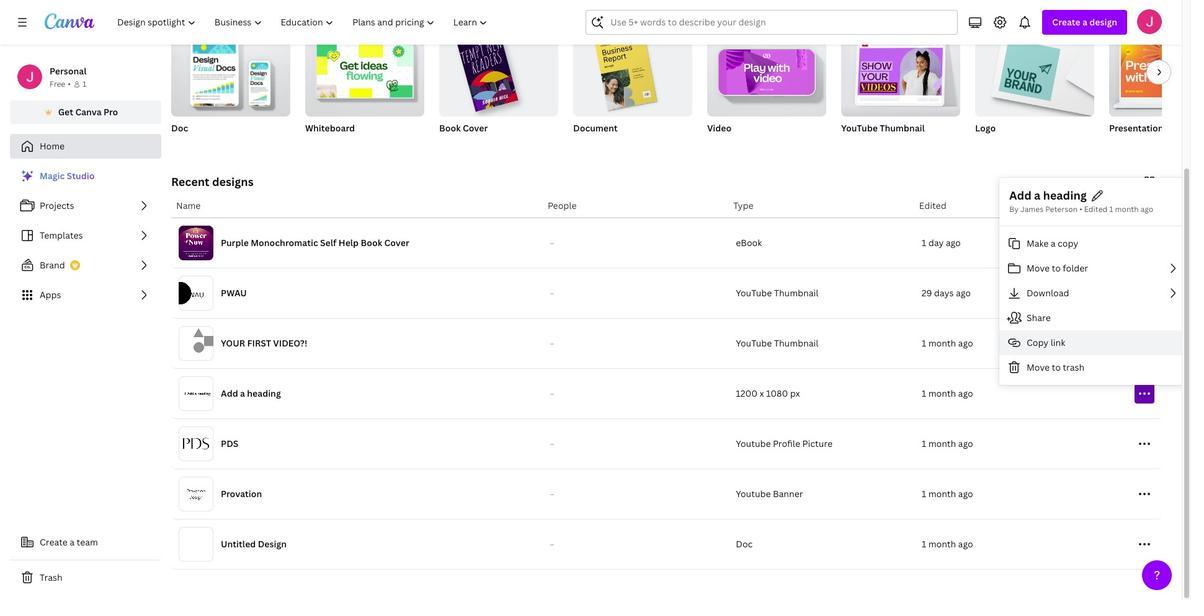 Task type: locate. For each thing, give the bounding box(es) containing it.
1
[[82, 79, 86, 89], [1110, 204, 1114, 215], [922, 237, 927, 249], [922, 338, 927, 349], [922, 388, 927, 400], [922, 438, 927, 450], [922, 488, 927, 500], [922, 539, 927, 551]]

move to trash
[[1027, 362, 1085, 374]]

None search field
[[586, 10, 959, 35]]

james peterson image
[[1138, 9, 1162, 34]]

month for banner
[[929, 488, 957, 500]]

6 -- from the top
[[550, 492, 554, 498]]

1 horizontal spatial add
[[1010, 188, 1032, 203]]

1 horizontal spatial cover
[[463, 122, 488, 134]]

thumbnail
[[880, 122, 925, 134], [774, 287, 819, 299], [774, 338, 819, 349]]

1200
[[736, 388, 758, 400]]

a inside button
[[70, 537, 75, 549]]

recent designs
[[171, 174, 254, 189]]

2 vertical spatial thumbnail
[[774, 338, 819, 349]]

create left design
[[1053, 16, 1081, 28]]

share button
[[1000, 306, 1189, 331]]

0 horizontal spatial heading
[[247, 388, 281, 400]]

3 1 month ago from the top
[[922, 438, 974, 450]]

1200 x 1080 px
[[736, 388, 800, 400]]

1 for youtube thumbnail
[[922, 338, 927, 349]]

ago for provation
[[959, 488, 974, 500]]

move to folder
[[1027, 262, 1089, 274]]

create inside dropdown button
[[1053, 16, 1081, 28]]

1 month ago for profile
[[922, 438, 974, 450]]

add a heading up 'by james peterson'
[[1010, 188, 1087, 203]]

list
[[10, 164, 161, 308]]

a up james
[[1035, 188, 1041, 203]]

2 -- from the top
[[550, 290, 554, 297]]

create left team
[[40, 537, 68, 549]]

1 vertical spatial youtube thumbnail
[[736, 287, 819, 299]]

edited right "peterson"
[[1085, 204, 1108, 215]]

4 -- from the top
[[550, 391, 554, 397]]

0 horizontal spatial create
[[40, 537, 68, 549]]

download button
[[1000, 281, 1189, 306]]

1 horizontal spatial edited
[[1085, 204, 1108, 215]]

personal
[[50, 65, 87, 77]]

recent
[[171, 174, 210, 189]]

ago for pds
[[959, 438, 974, 450]]

1 vertical spatial cover
[[384, 237, 410, 249]]

youtube left banner
[[736, 488, 771, 500]]

self
[[320, 237, 337, 249]]

apps
[[40, 289, 61, 301]]

--
[[550, 240, 554, 246], [550, 290, 554, 297], [550, 341, 554, 347], [550, 391, 554, 397], [550, 441, 554, 447], [550, 492, 554, 498], [550, 542, 554, 548]]

1 vertical spatial youtube
[[736, 287, 772, 299]]

top level navigation element
[[109, 10, 499, 35]]

add inside button
[[1010, 188, 1032, 203]]

1080
[[767, 388, 788, 400]]

trash
[[1063, 362, 1085, 374]]

whiteboard
[[305, 122, 355, 134]]

4 group from the left
[[573, 27, 693, 117]]

ago for your first video?!
[[959, 338, 974, 349]]

ago
[[1141, 204, 1154, 215], [946, 237, 961, 249], [956, 287, 971, 299], [959, 338, 974, 349], [959, 388, 974, 400], [959, 438, 974, 450], [959, 488, 974, 500], [959, 539, 974, 551]]

1 youtube from the top
[[736, 438, 771, 450]]

presentation (16:9)
[[1110, 122, 1190, 134]]

month for profile
[[929, 438, 957, 450]]

magic
[[40, 170, 65, 182]]

0 horizontal spatial cover
[[384, 237, 410, 249]]

0 vertical spatial youtube
[[736, 438, 771, 450]]

purple
[[221, 237, 249, 249]]

1 group from the left
[[171, 27, 290, 117]]

thumbnail for 29
[[774, 287, 819, 299]]

link
[[1051, 337, 1066, 349]]

1 vertical spatial doc
[[736, 539, 753, 551]]

0 vertical spatial cover
[[463, 122, 488, 134]]

get canva pro
[[58, 106, 118, 118]]

add
[[1010, 188, 1032, 203], [221, 388, 238, 400]]

presentation (16:9) group
[[1110, 27, 1192, 150]]

1 vertical spatial heading
[[247, 388, 281, 400]]

1 vertical spatial add a heading
[[221, 388, 281, 400]]

1 day ago
[[922, 237, 961, 249]]

1 vertical spatial thumbnail
[[774, 287, 819, 299]]

5 group from the left
[[708, 27, 827, 117]]

2 vertical spatial youtube
[[736, 338, 772, 349]]

a left design
[[1083, 16, 1088, 28]]

cover
[[463, 122, 488, 134], [384, 237, 410, 249]]

pwau
[[221, 287, 247, 299]]

doc down youtube banner
[[736, 539, 753, 551]]

move
[[1027, 262, 1050, 274], [1027, 362, 1050, 374]]

1 horizontal spatial book
[[439, 122, 461, 134]]

1 vertical spatial book
[[361, 237, 382, 249]]

2 1 month ago from the top
[[922, 388, 974, 400]]

0 vertical spatial create
[[1053, 16, 1081, 28]]

4 1 month ago from the top
[[922, 488, 974, 500]]

0 vertical spatial youtube thumbnail
[[842, 122, 925, 134]]

5 -- from the top
[[550, 441, 554, 447]]

purple monochromatic self help book cover
[[221, 237, 410, 249]]

get canva pro button
[[10, 101, 161, 124]]

whiteboard group
[[305, 27, 425, 150]]

add up pds
[[221, 388, 238, 400]]

heading down your first video?!
[[247, 388, 281, 400]]

doc
[[171, 122, 188, 134], [736, 539, 753, 551]]

doc up recent
[[171, 122, 188, 134]]

youtube thumbnail
[[842, 122, 925, 134], [736, 287, 819, 299], [736, 338, 819, 349]]

1 1 month ago from the top
[[922, 338, 974, 349]]

add a heading
[[1010, 188, 1087, 203], [221, 388, 281, 400]]

1 horizontal spatial add a heading
[[1010, 188, 1087, 203]]

document
[[573, 122, 618, 134]]

1 horizontal spatial heading
[[1044, 188, 1087, 203]]

a left copy
[[1051, 238, 1056, 249]]

make
[[1027, 238, 1049, 249]]

2 vertical spatial youtube thumbnail
[[736, 338, 819, 349]]

29
[[922, 287, 933, 299]]

make a copy button
[[1000, 232, 1189, 256]]

create inside button
[[40, 537, 68, 549]]

by
[[1010, 204, 1019, 215]]

add up by
[[1010, 188, 1032, 203]]

youtube left profile at the right of page
[[736, 438, 771, 450]]

1 for youtube banner
[[922, 488, 927, 500]]

ago for untitled design
[[959, 539, 974, 551]]

group for book cover
[[439, 27, 559, 117]]

3 -- from the top
[[550, 341, 554, 347]]

group for document
[[573, 27, 693, 117]]

to left trash
[[1052, 362, 1061, 374]]

1 vertical spatial create
[[40, 537, 68, 549]]

2 group from the left
[[305, 27, 425, 117]]

0 horizontal spatial add
[[221, 388, 238, 400]]

ebook
[[736, 237, 762, 249]]

0 vertical spatial move
[[1027, 262, 1050, 274]]

1 vertical spatial youtube
[[736, 488, 771, 500]]

your first video?!
[[221, 338, 307, 349]]

group for video
[[708, 27, 827, 117]]

video?!
[[273, 338, 307, 349]]

add a heading button
[[1010, 188, 1087, 204]]

create
[[1053, 16, 1081, 28], [40, 537, 68, 549]]

your
[[221, 338, 245, 349]]

0 vertical spatial add
[[1010, 188, 1032, 203]]

heading
[[1044, 188, 1087, 203], [247, 388, 281, 400]]

to for move to folder
[[1052, 262, 1061, 274]]

to left folder
[[1052, 262, 1061, 274]]

6 group from the left
[[842, 27, 961, 117]]

video
[[708, 122, 732, 134]]

-- for add a heading
[[550, 391, 554, 397]]

1 vertical spatial to
[[1052, 262, 1061, 274]]

might
[[194, 2, 226, 17]]

1 vertical spatial add
[[221, 388, 238, 400]]

1 horizontal spatial create
[[1053, 16, 1081, 28]]

james
[[1021, 204, 1044, 215]]

5 1 month ago from the top
[[922, 539, 974, 551]]

7 -- from the top
[[550, 542, 554, 548]]

group for logo
[[976, 27, 1095, 117]]

to left the try...
[[258, 2, 269, 17]]

edited
[[920, 200, 947, 212], [1085, 204, 1108, 215]]

youtube thumbnail group
[[842, 27, 961, 150]]

youtube
[[736, 438, 771, 450], [736, 488, 771, 500]]

move down make
[[1027, 262, 1050, 274]]

free •
[[50, 79, 71, 89]]

heading up "peterson"
[[1044, 188, 1087, 203]]

0 horizontal spatial doc
[[171, 122, 188, 134]]

0 vertical spatial youtube
[[842, 122, 878, 134]]

projects link
[[10, 194, 161, 218]]

group
[[171, 27, 290, 117], [305, 27, 425, 117], [439, 27, 559, 117], [573, 27, 693, 117], [708, 27, 827, 117], [842, 27, 961, 117], [976, 27, 1095, 117], [1110, 27, 1192, 117]]

move for move to trash
[[1027, 362, 1050, 374]]

-- for purple monochromatic self help book cover
[[550, 240, 554, 246]]

1 vertical spatial move
[[1027, 362, 1050, 374]]

1 for youtube profile picture
[[922, 438, 927, 450]]

0 horizontal spatial edited
[[920, 200, 947, 212]]

1 horizontal spatial doc
[[736, 539, 753, 551]]

3 group from the left
[[439, 27, 559, 117]]

1 move from the top
[[1027, 262, 1050, 274]]

month
[[1116, 204, 1139, 215], [929, 338, 957, 349], [929, 388, 957, 400], [929, 438, 957, 450], [929, 488, 957, 500], [929, 539, 957, 551]]

-- for pwau
[[550, 290, 554, 297]]

copy link button
[[1000, 331, 1189, 356]]

projects
[[40, 200, 74, 212]]

0 vertical spatial thumbnail
[[880, 122, 925, 134]]

0 vertical spatial to
[[258, 2, 269, 17]]

share
[[1027, 312, 1051, 324]]

2 vertical spatial to
[[1052, 362, 1061, 374]]

-
[[550, 240, 552, 246], [552, 240, 554, 246], [550, 290, 552, 297], [552, 290, 554, 297], [550, 341, 552, 347], [552, 341, 554, 347], [550, 391, 552, 397], [552, 391, 554, 397], [550, 441, 552, 447], [552, 441, 554, 447], [550, 492, 552, 498], [552, 492, 554, 498], [550, 542, 552, 548], [552, 542, 554, 548]]

add a heading down first
[[221, 388, 281, 400]]

2 move from the top
[[1027, 362, 1050, 374]]

1 -- from the top
[[550, 240, 554, 246]]

-- for provation
[[550, 492, 554, 498]]

0 vertical spatial doc
[[171, 122, 188, 134]]

a left team
[[70, 537, 75, 549]]

create a design
[[1053, 16, 1118, 28]]

edited for edited 1 month ago
[[1085, 204, 1108, 215]]

edited up day
[[920, 200, 947, 212]]

move down copy
[[1027, 362, 1050, 374]]

0 vertical spatial book
[[439, 122, 461, 134]]

0 horizontal spatial book
[[361, 237, 382, 249]]

youtube
[[842, 122, 878, 134], [736, 287, 772, 299], [736, 338, 772, 349]]

make a copy
[[1027, 238, 1079, 249]]

7 group from the left
[[976, 27, 1095, 117]]

month for thumbnail
[[929, 338, 957, 349]]

2 youtube from the top
[[736, 488, 771, 500]]

book
[[439, 122, 461, 134], [361, 237, 382, 249]]

0 vertical spatial heading
[[1044, 188, 1087, 203]]

youtube for 29
[[736, 287, 772, 299]]

apps link
[[10, 283, 161, 308]]



Task type: describe. For each thing, give the bounding box(es) containing it.
document group
[[573, 27, 693, 150]]

youtube for youtube profile picture
[[736, 438, 771, 450]]

-- for untitled design
[[550, 542, 554, 548]]

•
[[68, 79, 71, 89]]

create a team
[[40, 537, 98, 549]]

move to trash button
[[1000, 356, 1189, 380]]

1 month ago for x
[[922, 388, 974, 400]]

a inside dropdown button
[[1083, 16, 1088, 28]]

trash
[[40, 572, 62, 584]]

0 horizontal spatial add a heading
[[221, 388, 281, 400]]

by james peterson
[[1010, 204, 1078, 215]]

1 for 1200 x 1080 px
[[922, 388, 927, 400]]

book cover
[[439, 122, 488, 134]]

youtube thumbnail for 1 month ago
[[736, 338, 819, 349]]

youtube profile picture
[[736, 438, 833, 450]]

pds
[[221, 438, 239, 450]]

design
[[258, 539, 287, 551]]

doc inside group
[[171, 122, 188, 134]]

magic studio
[[40, 170, 95, 182]]

move to folder button
[[1000, 256, 1189, 281]]

group for doc
[[171, 27, 290, 117]]

move for move to folder
[[1027, 262, 1050, 274]]

want
[[228, 2, 255, 17]]

studio
[[67, 170, 95, 182]]

1 for doc
[[922, 539, 927, 551]]

youtube inside group
[[842, 122, 878, 134]]

you might want to try...
[[171, 2, 296, 17]]

create for create a design
[[1053, 16, 1081, 28]]

x
[[760, 388, 764, 400]]

download
[[1027, 287, 1070, 299]]

copy
[[1058, 238, 1079, 249]]

group for youtube thumbnail
[[842, 27, 961, 117]]

Search search field
[[611, 11, 934, 34]]

magic studio link
[[10, 164, 161, 189]]

team
[[77, 537, 98, 549]]

29 days ago
[[922, 287, 971, 299]]

0 vertical spatial add a heading
[[1010, 188, 1087, 203]]

designs
[[212, 174, 254, 189]]

heading inside button
[[1044, 188, 1087, 203]]

templates link
[[10, 223, 161, 248]]

copy link
[[1027, 337, 1066, 349]]

days
[[935, 287, 954, 299]]

thumbnail for 1
[[774, 338, 819, 349]]

canva
[[75, 106, 102, 118]]

ago for pwau
[[956, 287, 971, 299]]

brand
[[40, 259, 65, 271]]

thumbnail inside group
[[880, 122, 925, 134]]

a inside button
[[1051, 238, 1056, 249]]

try...
[[272, 2, 296, 17]]

free
[[50, 79, 65, 89]]

first
[[247, 338, 271, 349]]

ago for add a heading
[[959, 388, 974, 400]]

cover inside group
[[463, 122, 488, 134]]

a down your
[[240, 388, 245, 400]]

create a team button
[[10, 531, 161, 555]]

people
[[548, 200, 577, 212]]

pro
[[104, 106, 118, 118]]

profile
[[773, 438, 801, 450]]

-- for pds
[[550, 441, 554, 447]]

create a design button
[[1043, 10, 1128, 35]]

youtube thumbnail inside group
[[842, 122, 925, 134]]

youtube banner
[[736, 488, 803, 500]]

untitled design
[[221, 539, 287, 551]]

logo group
[[976, 27, 1095, 150]]

1 month ago for banner
[[922, 488, 974, 500]]

youtube thumbnail for 29 days ago
[[736, 287, 819, 299]]

presentation
[[1110, 122, 1164, 134]]

home
[[40, 140, 65, 152]]

list containing magic studio
[[10, 164, 161, 308]]

edited for edited
[[920, 200, 947, 212]]

design
[[1090, 16, 1118, 28]]

logo
[[976, 122, 996, 134]]

untitled
[[221, 539, 256, 551]]

type
[[734, 200, 754, 212]]

monochromatic
[[251, 237, 318, 249]]

trash link
[[10, 566, 161, 591]]

copy
[[1027, 337, 1049, 349]]

get
[[58, 106, 73, 118]]

help
[[339, 237, 359, 249]]

doc group
[[171, 27, 290, 150]]

brand link
[[10, 253, 161, 278]]

provation
[[221, 488, 262, 500]]

book inside group
[[439, 122, 461, 134]]

you
[[171, 2, 192, 17]]

folder
[[1063, 262, 1089, 274]]

book cover group
[[439, 27, 559, 150]]

a inside button
[[1035, 188, 1041, 203]]

templates
[[40, 230, 83, 241]]

picture
[[803, 438, 833, 450]]

peterson
[[1046, 204, 1078, 215]]

1 month ago for thumbnail
[[922, 338, 974, 349]]

-- for your first video?!
[[550, 341, 554, 347]]

banner
[[773, 488, 803, 500]]

youtube for youtube banner
[[736, 488, 771, 500]]

video group
[[708, 27, 827, 150]]

youtube for 1
[[736, 338, 772, 349]]

1 for ebook
[[922, 237, 927, 249]]

home link
[[10, 134, 161, 159]]

month for x
[[929, 388, 957, 400]]

group for whiteboard
[[305, 27, 425, 117]]

name
[[176, 200, 201, 212]]

day
[[929, 237, 944, 249]]

to for move to trash
[[1052, 362, 1061, 374]]

ago for purple monochromatic self help book cover
[[946, 237, 961, 249]]

8 group from the left
[[1110, 27, 1192, 117]]

px
[[791, 388, 800, 400]]

edited 1 month ago
[[1085, 204, 1154, 215]]

(16:9)
[[1166, 122, 1190, 134]]

create for create a team
[[40, 537, 68, 549]]



Task type: vqa. For each thing, say whether or not it's contained in the screenshot.
to related to Move to folder
yes



